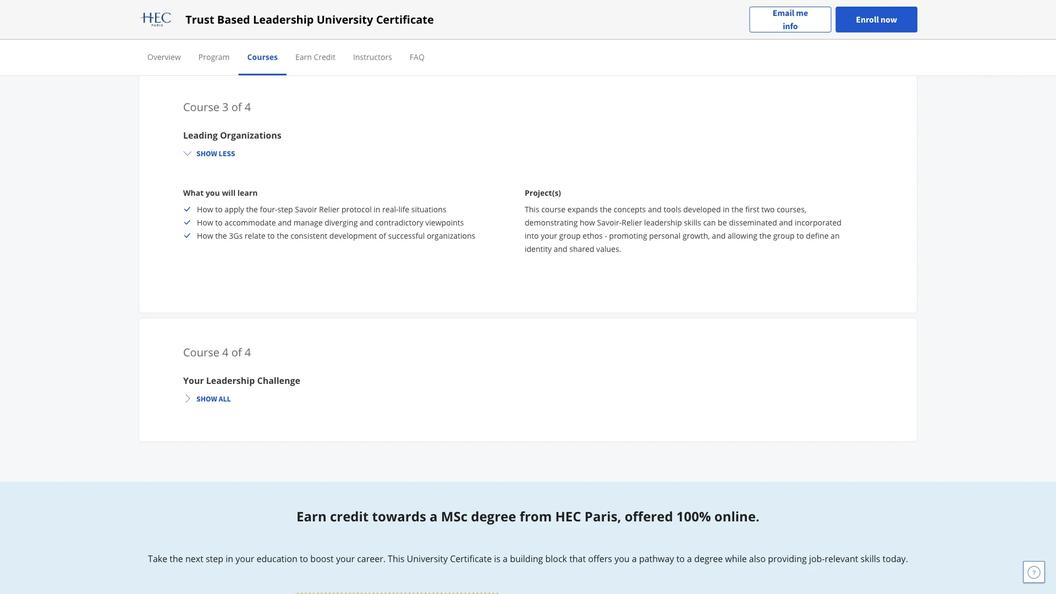 Task type: locate. For each thing, give the bounding box(es) containing it.
0 horizontal spatial your
[[236, 553, 254, 565]]

a
[[430, 508, 438, 525], [503, 553, 508, 565], [632, 553, 637, 565], [687, 553, 692, 565]]

relier inside this course expands the concepts and tools developed in the first two courses, demonstrating how savoir-relier leadership skills can be disseminated and incorporated into your group ethos - promoting personal growth, and allowing the group to define an identity and shared values.
[[622, 217, 642, 228]]

successful
[[388, 231, 425, 241]]

an
[[831, 231, 840, 241]]

1 vertical spatial of
[[379, 231, 386, 241]]

0 vertical spatial degree
[[471, 508, 516, 525]]

education
[[257, 553, 298, 565]]

your inside this course expands the concepts and tools developed in the first two courses, demonstrating how savoir-relier leadership skills can be disseminated and incorporated into your group ethos - promoting personal growth, and allowing the group to define an identity and shared values.
[[541, 231, 557, 241]]

0 horizontal spatial university
[[317, 12, 373, 27]]

1 vertical spatial course
[[183, 345, 220, 360]]

2 how from the top
[[197, 217, 213, 228]]

the left first
[[732, 204, 744, 215]]

leading
[[183, 129, 218, 141]]

0 horizontal spatial certificate
[[376, 12, 434, 27]]

0 vertical spatial relier
[[319, 204, 340, 215]]

certificate up faq
[[376, 12, 434, 27]]

your
[[183, 375, 204, 386]]

show
[[196, 148, 217, 158], [196, 394, 217, 404]]

in up "be"
[[723, 204, 730, 215]]

1 horizontal spatial in
[[374, 204, 381, 215]]

promoting
[[610, 231, 647, 241]]

course
[[542, 204, 566, 215]]

faq
[[410, 51, 425, 62]]

the up accommodate
[[246, 204, 258, 215]]

earn
[[295, 51, 312, 62], [297, 508, 327, 525]]

first
[[746, 204, 760, 215]]

0 horizontal spatial degree
[[471, 508, 516, 525]]

to
[[215, 204, 223, 215], [215, 217, 223, 228], [268, 231, 275, 241], [797, 231, 804, 241], [300, 553, 308, 565], [677, 553, 685, 565]]

help center image
[[1028, 566, 1041, 579]]

course
[[183, 99, 220, 115], [183, 345, 220, 360]]

0 vertical spatial certificate
[[376, 12, 434, 27]]

2 horizontal spatial in
[[723, 204, 730, 215]]

show all
[[196, 394, 231, 404]]

less
[[219, 148, 235, 158]]

certificate
[[376, 12, 434, 27], [450, 553, 492, 565]]

identity
[[525, 244, 552, 254]]

program link
[[199, 51, 230, 62]]

show down leading
[[196, 148, 217, 158]]

university down the msc
[[407, 553, 448, 565]]

group up shared
[[559, 231, 581, 241]]

how to accommodate and manage diverging and contradictory viewpoints
[[197, 217, 464, 228]]

relier down concepts
[[622, 217, 642, 228]]

leadership up "courses" link
[[253, 12, 314, 27]]

in right next
[[226, 553, 233, 565]]

1 horizontal spatial degree
[[695, 553, 723, 565]]

show left all
[[196, 394, 217, 404]]

skills up the growth,
[[684, 217, 702, 228]]

challenge
[[257, 375, 301, 386]]

how for how the 3gs relate to the consistent development of successful organizations
[[197, 231, 213, 241]]

2 vertical spatial of
[[232, 345, 242, 360]]

me
[[796, 7, 808, 18]]

0 vertical spatial show
[[196, 148, 217, 158]]

1 horizontal spatial relier
[[622, 217, 642, 228]]

group down the courses,
[[774, 231, 795, 241]]

university up credit
[[317, 12, 373, 27]]

the up savoir- on the right of the page
[[600, 204, 612, 215]]

that
[[570, 553, 586, 565]]

0 vertical spatial you
[[206, 188, 220, 198]]

skills
[[684, 217, 702, 228], [861, 553, 881, 565]]

4 for 3
[[245, 99, 251, 115]]

2 course from the top
[[183, 345, 220, 360]]

1 horizontal spatial you
[[615, 553, 630, 565]]

relier up how to accommodate and manage diverging and contradictory viewpoints
[[319, 204, 340, 215]]

1 horizontal spatial certificate
[[450, 553, 492, 565]]

you left will
[[206, 188, 220, 198]]

0 vertical spatial skills
[[684, 217, 702, 228]]

2 vertical spatial how
[[197, 231, 213, 241]]

step left savoir
[[278, 204, 293, 215]]

your
[[541, 231, 557, 241], [236, 553, 254, 565], [336, 553, 355, 565]]

2 show from the top
[[196, 394, 217, 404]]

leading organizations
[[183, 129, 282, 141]]

earn credit towards a msc degree from hec paris, offered 100% online.
[[297, 508, 760, 525]]

degree left while
[[695, 553, 723, 565]]

building
[[510, 553, 543, 565]]

course 4 of 4
[[183, 345, 251, 360]]

how for how to accommodate and manage diverging and contradictory viewpoints
[[197, 217, 213, 228]]

online.
[[715, 508, 760, 525]]

0 horizontal spatial in
[[226, 553, 233, 565]]

leadership
[[253, 12, 314, 27], [206, 375, 255, 386]]

based
[[217, 12, 250, 27]]

manage
[[294, 217, 323, 228]]

1 how from the top
[[197, 204, 213, 215]]

instructors
[[353, 51, 392, 62]]

0 vertical spatial step
[[278, 204, 293, 215]]

disseminated
[[729, 217, 778, 228]]

trust based leadership university certificate
[[186, 12, 434, 27]]

and down protocol
[[360, 217, 374, 228]]

2 group from the left
[[774, 231, 795, 241]]

show inside show all dropdown button
[[196, 394, 217, 404]]

1 vertical spatial degree
[[695, 553, 723, 565]]

1 course from the top
[[183, 99, 220, 115]]

certificate left is
[[450, 553, 492, 565]]

this
[[525, 204, 540, 215], [388, 553, 405, 565]]

to left define at top
[[797, 231, 804, 241]]

a right is
[[503, 553, 508, 565]]

1 show from the top
[[196, 148, 217, 158]]

100%
[[677, 508, 711, 525]]

your right the boost
[[336, 553, 355, 565]]

1 vertical spatial this
[[388, 553, 405, 565]]

degree
[[471, 508, 516, 525], [695, 553, 723, 565]]

and
[[648, 204, 662, 215], [278, 217, 292, 228], [360, 217, 374, 228], [780, 217, 793, 228], [712, 231, 726, 241], [554, 244, 568, 254]]

0 horizontal spatial group
[[559, 231, 581, 241]]

this right the career.
[[388, 553, 405, 565]]

1 vertical spatial relier
[[622, 217, 642, 228]]

show inside show less dropdown button
[[196, 148, 217, 158]]

earn inside certificate menu element
[[295, 51, 312, 62]]

your left education on the left of page
[[236, 553, 254, 565]]

organizations
[[427, 231, 476, 241]]

1 vertical spatial show
[[196, 394, 217, 404]]

credit
[[314, 51, 336, 62]]

this down 'project(s)'
[[525, 204, 540, 215]]

1 horizontal spatial this
[[525, 204, 540, 215]]

project(s)
[[525, 188, 561, 198]]

developed
[[684, 204, 721, 215]]

0 vertical spatial course
[[183, 99, 220, 115]]

skills left 'today.'
[[861, 553, 881, 565]]

1 vertical spatial skills
[[861, 553, 881, 565]]

take the next step in your education to boost your career. this university certificate is a building block that offers you a pathway to a degree while also providing job-relevant skills today.
[[148, 553, 909, 565]]

block
[[546, 553, 567, 565]]

step right next
[[206, 553, 223, 565]]

1 vertical spatial certificate
[[450, 553, 492, 565]]

1 vertical spatial step
[[206, 553, 223, 565]]

of for course 3 of 4
[[232, 99, 242, 115]]

the left consistent
[[277, 231, 289, 241]]

and left shared
[[554, 244, 568, 254]]

course left 3
[[183, 99, 220, 115]]

degree right the msc
[[471, 508, 516, 525]]

0 horizontal spatial skills
[[684, 217, 702, 228]]

relate
[[245, 231, 266, 241]]

2 horizontal spatial your
[[541, 231, 557, 241]]

in left real-
[[374, 204, 381, 215]]

1 horizontal spatial group
[[774, 231, 795, 241]]

0 vertical spatial this
[[525, 204, 540, 215]]

course 3 of 4
[[183, 99, 251, 115]]

show for show less
[[196, 148, 217, 158]]

group
[[559, 231, 581, 241], [774, 231, 795, 241]]

and left manage in the top left of the page
[[278, 217, 292, 228]]

show all button
[[179, 389, 235, 409]]

4
[[245, 99, 251, 115], [222, 345, 229, 360], [245, 345, 251, 360]]

leadership up all
[[206, 375, 255, 386]]

growth,
[[683, 231, 710, 241]]

0 vertical spatial of
[[232, 99, 242, 115]]

3 how from the top
[[197, 231, 213, 241]]

0 horizontal spatial this
[[388, 553, 405, 565]]

info
[[783, 21, 798, 32]]

to down what you will learn
[[215, 217, 223, 228]]

program
[[199, 51, 230, 62]]

1 vertical spatial earn
[[297, 508, 327, 525]]

relier
[[319, 204, 340, 215], [622, 217, 642, 228]]

1 horizontal spatial step
[[278, 204, 293, 215]]

enroll now
[[856, 14, 898, 25]]

how for how to apply the four-step savoir relier protocol in real-life situations
[[197, 204, 213, 215]]

4 for 4
[[245, 345, 251, 360]]

what you will learn
[[183, 188, 258, 198]]

of down contradictory
[[379, 231, 386, 241]]

0 vertical spatial university
[[317, 12, 373, 27]]

concepts
[[614, 204, 646, 215]]

to right relate
[[268, 231, 275, 241]]

0 vertical spatial how
[[197, 204, 213, 215]]

0 vertical spatial earn
[[295, 51, 312, 62]]

learn
[[238, 188, 258, 198]]

how
[[197, 204, 213, 215], [197, 217, 213, 228], [197, 231, 213, 241]]

demonstrating
[[525, 217, 578, 228]]

email
[[773, 7, 795, 18]]

of right 3
[[232, 99, 242, 115]]

course up the your
[[183, 345, 220, 360]]

courses,
[[777, 204, 807, 215]]

1 vertical spatial how
[[197, 217, 213, 228]]

personal
[[649, 231, 681, 241]]

of up your leadership challenge
[[232, 345, 242, 360]]

a left the msc
[[430, 508, 438, 525]]

1 horizontal spatial university
[[407, 553, 448, 565]]

this inside this course expands the concepts and tools developed in the first two courses, demonstrating how savoir-relier leadership skills can be disseminated and incorporated into your group ethos - promoting personal growth, and allowing the group to define an identity and shared values.
[[525, 204, 540, 215]]

this course expands the concepts and tools developed in the first two courses, demonstrating how savoir-relier leadership skills can be disseminated and incorporated into your group ethos - promoting personal growth, and allowing the group to define an identity and shared values.
[[525, 204, 842, 254]]

your down demonstrating
[[541, 231, 557, 241]]

can
[[704, 217, 716, 228]]

you right offers
[[615, 553, 630, 565]]



Task type: describe. For each thing, give the bounding box(es) containing it.
while
[[726, 553, 747, 565]]

towards
[[372, 508, 426, 525]]

overview link
[[147, 51, 181, 62]]

life
[[399, 204, 410, 215]]

protocol
[[342, 204, 372, 215]]

next
[[185, 553, 204, 565]]

earn credit
[[295, 51, 336, 62]]

boost
[[311, 553, 334, 565]]

expands
[[568, 204, 598, 215]]

hec
[[556, 508, 581, 525]]

two
[[762, 204, 775, 215]]

a left pathway
[[632, 553, 637, 565]]

in inside this course expands the concepts and tools developed in the first two courses, demonstrating how savoir-relier leadership skills can be disseminated and incorporated into your group ethos - promoting personal growth, and allowing the group to define an identity and shared values.
[[723, 204, 730, 215]]

how to apply the four-step savoir relier protocol in real-life situations
[[197, 204, 447, 215]]

job-
[[809, 553, 825, 565]]

savoir
[[295, 204, 317, 215]]

to inside this course expands the concepts and tools developed in the first two courses, demonstrating how savoir-relier leadership skills can be disseminated and incorporated into your group ethos - promoting personal growth, and allowing the group to define an identity and shared values.
[[797, 231, 804, 241]]

the left 3gs
[[215, 231, 227, 241]]

1 group from the left
[[559, 231, 581, 241]]

1 vertical spatial leadership
[[206, 375, 255, 386]]

career.
[[357, 553, 386, 565]]

and down the courses,
[[780, 217, 793, 228]]

ethos
[[583, 231, 603, 241]]

apply
[[225, 204, 244, 215]]

consistent
[[291, 231, 328, 241]]

the left next
[[170, 553, 183, 565]]

of for course 4 of 4
[[232, 345, 242, 360]]

values.
[[597, 244, 622, 254]]

email me info
[[773, 7, 808, 32]]

enroll
[[856, 14, 879, 25]]

to right pathway
[[677, 553, 685, 565]]

hec paris image
[[139, 11, 172, 28]]

trust
[[186, 12, 214, 27]]

-
[[605, 231, 608, 241]]

savoir-
[[597, 217, 622, 228]]

now
[[881, 14, 898, 25]]

0 horizontal spatial relier
[[319, 204, 340, 215]]

the down disseminated
[[760, 231, 772, 241]]

1 horizontal spatial your
[[336, 553, 355, 565]]

viewpoints
[[426, 217, 464, 228]]

instructors link
[[353, 51, 392, 62]]

3
[[222, 99, 229, 115]]

a right pathway
[[687, 553, 692, 565]]

providing
[[768, 553, 807, 565]]

how
[[580, 217, 595, 228]]

show less button
[[179, 143, 240, 163]]

certificate menu element
[[139, 40, 918, 75]]

enroll now button
[[836, 7, 918, 32]]

incorporated
[[795, 217, 842, 228]]

define
[[806, 231, 829, 241]]

overview
[[147, 51, 181, 62]]

credit
[[330, 508, 369, 525]]

real-
[[383, 204, 399, 215]]

into
[[525, 231, 539, 241]]

is
[[494, 553, 501, 565]]

organizations
[[220, 129, 282, 141]]

1 horizontal spatial skills
[[861, 553, 881, 565]]

all
[[219, 394, 231, 404]]

accommodate
[[225, 217, 276, 228]]

and down "be"
[[712, 231, 726, 241]]

pathway
[[639, 553, 674, 565]]

take
[[148, 553, 167, 565]]

1 vertical spatial you
[[615, 553, 630, 565]]

your leadership challenge
[[183, 375, 301, 386]]

paris,
[[585, 508, 622, 525]]

will
[[222, 188, 236, 198]]

today.
[[883, 553, 909, 565]]

relevant
[[825, 553, 859, 565]]

situations
[[412, 204, 447, 215]]

from
[[520, 508, 552, 525]]

msc
[[441, 508, 468, 525]]

be
[[718, 217, 727, 228]]

show less
[[196, 148, 235, 158]]

course for course 4 of 4
[[183, 345, 220, 360]]

leadership
[[644, 217, 682, 228]]

also
[[749, 553, 766, 565]]

earn for earn credit
[[295, 51, 312, 62]]

faq link
[[410, 51, 425, 62]]

1 vertical spatial university
[[407, 553, 448, 565]]

courses link
[[247, 51, 278, 62]]

tools
[[664, 204, 682, 215]]

what
[[183, 188, 204, 198]]

0 horizontal spatial step
[[206, 553, 223, 565]]

to left apply
[[215, 204, 223, 215]]

diverging
[[325, 217, 358, 228]]

shared
[[570, 244, 595, 254]]

and up leadership
[[648, 204, 662, 215]]

email me info button
[[750, 6, 832, 33]]

course for course 3 of 4
[[183, 99, 220, 115]]

0 vertical spatial leadership
[[253, 12, 314, 27]]

earn for earn credit towards a msc degree from hec paris, offered 100% online.
[[297, 508, 327, 525]]

0 horizontal spatial you
[[206, 188, 220, 198]]

offered
[[625, 508, 673, 525]]

earn credit link
[[295, 51, 336, 62]]

four-
[[260, 204, 278, 215]]

to left the boost
[[300, 553, 308, 565]]

show for show all
[[196, 394, 217, 404]]

courses
[[247, 51, 278, 62]]

development
[[330, 231, 377, 241]]

how the 3gs relate to the consistent development of successful organizations
[[197, 231, 476, 241]]

contradictory
[[376, 217, 424, 228]]

skills inside this course expands the concepts and tools developed in the first two courses, demonstrating how savoir-relier leadership skills can be disseminated and incorporated into your group ethos - promoting personal growth, and allowing the group to define an identity and shared values.
[[684, 217, 702, 228]]



Task type: vqa. For each thing, say whether or not it's contained in the screenshot.
from
yes



